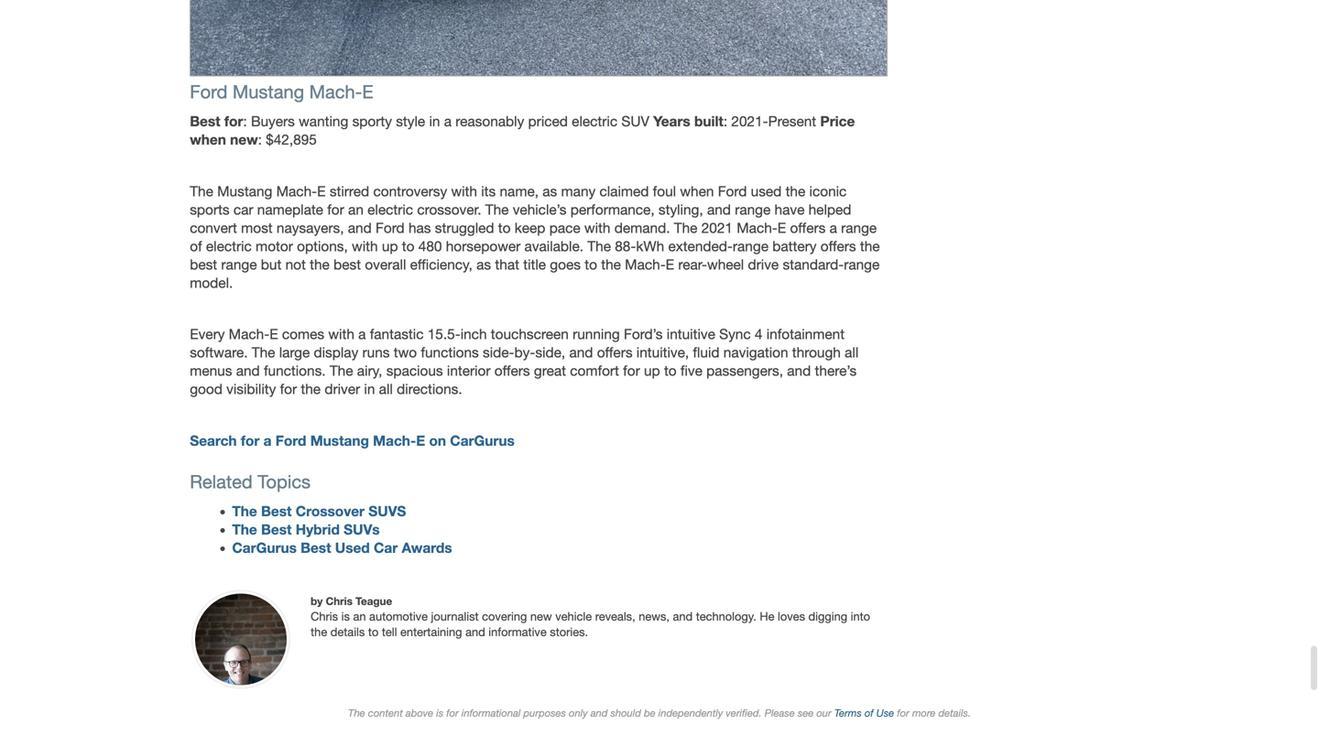 Task type: describe. For each thing, give the bounding box(es) containing it.
0 vertical spatial chris
[[326, 595, 353, 608]]

independently
[[659, 708, 723, 720]]

iconic
[[810, 183, 847, 200]]

0 vertical spatial as
[[543, 183, 557, 200]]

2 vertical spatial electric
[[206, 238, 252, 255]]

into
[[851, 611, 871, 624]]

by-
[[515, 345, 536, 361]]

mach- inside every mach-e comes with a fantastic 15.5-inch touchscreen running ford's intuitive sync 4 infotainment software. the large display runs two functions side-by-side, and offers intuitive, fluid navigation through all menus and functions. the airy, spacious interior offers great comfort for up to five passengers, and there's good visibility for the driver in all directions.
[[229, 326, 270, 343]]

for right search
[[241, 432, 260, 449]]

e left stirred
[[317, 183, 326, 200]]

crossover
[[296, 503, 365, 520]]

available.
[[525, 238, 584, 255]]

e up sporty
[[362, 81, 374, 103]]

1 vertical spatial is
[[436, 708, 444, 720]]

journalist
[[431, 611, 479, 624]]

controversy
[[373, 183, 447, 200]]

2021
[[702, 220, 733, 236]]

title
[[523, 257, 546, 273]]

cargurus for search for a ford mustang mach-e on cargurus
[[450, 432, 515, 449]]

best left buyers
[[190, 113, 220, 130]]

to right goes
[[585, 257, 597, 273]]

480
[[419, 238, 442, 255]]

only
[[569, 708, 588, 720]]

to down the has
[[402, 238, 415, 255]]

keep
[[515, 220, 546, 236]]

struggled
[[435, 220, 494, 236]]

2023 ford mustang mach-e review summary image
[[190, 0, 888, 77]]

when inside the mustang mach-e stirred controversy with its name, as many claimed foul when ford used the iconic sports car nameplate for an electric crossover. the vehicle's performance, styling, and range have helped convert most naysayers, and ford has struggled to keep pace with demand. the 2021 mach-e offers a range of electric motor options, with up to 480 horsepower available. the 88-kwh extended-range battery offers the best range but not the best overall efficiency, as that title goes to the mach-e rear-wheel drive standard-range model.
[[680, 183, 714, 200]]

more
[[913, 708, 936, 720]]

great
[[534, 363, 566, 380]]

have
[[775, 201, 805, 218]]

kwh
[[636, 238, 665, 255]]

vehicle
[[556, 611, 592, 624]]

to inside by chris teague chris is an automotive journalist covering new vehicle reveals, news, and technology. he loves digging into the details to tell entertaining and informative stories.
[[368, 626, 379, 639]]

mach- left "on"
[[373, 432, 416, 449]]

e down 'have'
[[778, 220, 786, 236]]

mach- up drive
[[737, 220, 778, 236]]

an inside by chris teague chris is an automotive journalist covering new vehicle reveals, news, and technology. he loves digging into the details to tell entertaining and informative stories.
[[353, 611, 366, 624]]

the up 'have'
[[786, 183, 806, 200]]

1 vertical spatial all
[[379, 381, 393, 398]]

buyers
[[251, 113, 295, 130]]

2 horizontal spatial :
[[724, 113, 728, 130]]

the best crossover suvs the best hybrid suvs cargurus best used car awards
[[232, 503, 452, 557]]

the mustang mach-e stirred controversy with its name, as many claimed foul when ford used the iconic sports car nameplate for an electric crossover. the vehicle's performance, styling, and range have helped convert most naysayers, and ford has struggled to keep pace with demand. the 2021 mach-e offers a range of electric motor options, with up to 480 horsepower available. the 88-kwh extended-range battery offers the best range but not the best overall efficiency, as that title goes to the mach-e rear-wheel drive standard-range model.
[[190, 183, 880, 291]]

15.5-
[[428, 326, 461, 343]]

$42,895
[[266, 132, 317, 148]]

standard-
[[783, 257, 844, 273]]

rear-
[[679, 257, 708, 273]]

1 vertical spatial chris
[[311, 611, 338, 624]]

informational
[[462, 708, 521, 720]]

ford mustang mach-e
[[190, 81, 374, 103]]

by
[[311, 595, 323, 608]]

an inside the mustang mach-e stirred controversy with its name, as many claimed foul when ford used the iconic sports car nameplate for an electric crossover. the vehicle's performance, styling, and range have helped convert most naysayers, and ford has struggled to keep pace with demand. the 2021 mach-e offers a range of electric motor options, with up to 480 horsepower available. the 88-kwh extended-range battery offers the best range but not the best overall efficiency, as that title goes to the mach-e rear-wheel drive standard-range model.
[[348, 201, 364, 218]]

to left keep on the top of the page
[[498, 220, 511, 236]]

in inside every mach-e comes with a fantastic 15.5-inch touchscreen running ford's intuitive sync 4 infotainment software. the large display runs two functions side-by-side, and offers intuitive, fluid navigation through all menus and functions. the airy, spacious interior offers great comfort for up to five passengers, and there's good visibility for the driver in all directions.
[[364, 381, 375, 398]]

functions.
[[264, 363, 326, 380]]

sports
[[190, 201, 230, 218]]

new inside price when new
[[230, 131, 258, 148]]

offers down running
[[597, 345, 633, 361]]

inch
[[461, 326, 487, 343]]

airy,
[[357, 363, 383, 380]]

4
[[755, 326, 763, 343]]

teague
[[356, 595, 392, 608]]

related topics
[[190, 471, 311, 493]]

good
[[190, 381, 223, 398]]

search
[[190, 432, 237, 449]]

crossover.
[[417, 201, 482, 218]]

with up overall
[[352, 238, 378, 255]]

battery
[[773, 238, 817, 255]]

best for : buyers wanting sporty style in a reasonably priced electric suv years built : 2021-present
[[190, 113, 821, 130]]

up inside the mustang mach-e stirred controversy with its name, as many claimed foul when ford used the iconic sports car nameplate for an electric crossover. the vehicle's performance, styling, and range have helped convert most naysayers, and ford has struggled to keep pace with demand. the 2021 mach-e offers a range of electric motor options, with up to 480 horsepower available. the 88-kwh extended-range battery offers the best range but not the best overall efficiency, as that title goes to the mach-e rear-wheel drive standard-range model.
[[382, 238, 398, 255]]

for down intuitive, at top
[[623, 363, 640, 380]]

nameplate
[[257, 201, 323, 218]]

by chris teague chris is an automotive journalist covering new vehicle reveals, news, and technology. he loves digging into the details to tell entertaining and informative stories.
[[311, 595, 871, 639]]

search for a ford mustang mach-e on cargurus
[[190, 432, 515, 449]]

entertaining
[[401, 626, 462, 639]]

details.
[[939, 708, 971, 720]]

be
[[644, 708, 656, 720]]

sporty
[[352, 113, 392, 130]]

large
[[279, 345, 310, 361]]

a inside the mustang mach-e stirred controversy with its name, as many claimed foul when ford used the iconic sports car nameplate for an electric crossover. the vehicle's performance, styling, and range have helped convert most naysayers, and ford has struggled to keep pace with demand. the 2021 mach-e offers a range of electric motor options, with up to 480 horsepower available. the 88-kwh extended-range battery offers the best range but not the best overall efficiency, as that title goes to the mach-e rear-wheel drive standard-range model.
[[830, 220, 837, 236]]

a inside best for : buyers wanting sporty style in a reasonably priced electric suv years built : 2021-present
[[444, 113, 452, 130]]

awards
[[402, 540, 452, 557]]

search for a ford mustang mach-e on cargurus link
[[190, 432, 515, 449]]

the inside every mach-e comes with a fantastic 15.5-inch touchscreen running ford's intuitive sync 4 infotainment software. the large display runs two functions side-by-side, and offers intuitive, fluid navigation through all menus and functions. the airy, spacious interior offers great comfort for up to five passengers, and there's good visibility for the driver in all directions.
[[301, 381, 321, 398]]

demand.
[[615, 220, 670, 236]]

model.
[[190, 275, 233, 291]]

he
[[760, 611, 775, 624]]

a inside every mach-e comes with a fantastic 15.5-inch touchscreen running ford's intuitive sync 4 infotainment software. the large display runs two functions side-by-side, and offers intuitive, fluid navigation through all menus and functions. the airy, spacious interior offers great comfort for up to five passengers, and there's good visibility for the driver in all directions.
[[358, 326, 366, 343]]

details
[[331, 626, 365, 639]]

covering
[[482, 611, 527, 624]]

for down functions.
[[280, 381, 297, 398]]

comfort
[[570, 363, 619, 380]]

loves
[[778, 611, 806, 624]]

2021-
[[732, 113, 769, 130]]

fantastic
[[370, 326, 424, 343]]

and up visibility
[[236, 363, 260, 380]]

0 vertical spatial all
[[845, 345, 859, 361]]

informative
[[489, 626, 547, 639]]

extended-
[[669, 238, 733, 255]]

most
[[241, 220, 273, 236]]

drive
[[748, 257, 779, 273]]

priced
[[528, 113, 568, 130]]

many
[[561, 183, 596, 200]]

with inside every mach-e comes with a fantastic 15.5-inch touchscreen running ford's intuitive sync 4 infotainment software. the large display runs two functions side-by-side, and offers intuitive, fluid navigation through all menus and functions. the airy, spacious interior offers great comfort for up to five passengers, and there's good visibility for the driver in all directions.
[[328, 326, 355, 343]]

touchscreen
[[491, 326, 569, 343]]

1 horizontal spatial :
[[258, 132, 262, 148]]

in inside best for : buyers wanting sporty style in a reasonably priced electric suv years built : 2021-present
[[429, 113, 440, 130]]

software.
[[190, 345, 248, 361]]

use
[[877, 708, 895, 720]]

intuitive,
[[637, 345, 689, 361]]

runs
[[363, 345, 390, 361]]

news,
[[639, 611, 670, 624]]

spacious
[[386, 363, 443, 380]]



Task type: locate. For each thing, give the bounding box(es) containing it.
1 vertical spatial an
[[353, 611, 366, 624]]

1 horizontal spatial is
[[436, 708, 444, 720]]

electric left suv
[[572, 113, 618, 130]]

the
[[786, 183, 806, 200], [860, 238, 880, 255], [310, 257, 330, 273], [601, 257, 621, 273], [301, 381, 321, 398], [311, 626, 327, 639]]

side,
[[536, 345, 566, 361]]

ford's
[[624, 326, 663, 343]]

for right above
[[447, 708, 459, 720]]

content
[[368, 708, 403, 720]]

directions.
[[397, 381, 463, 398]]

mach- up wanting
[[309, 81, 362, 103]]

a right style
[[444, 113, 452, 130]]

purposes
[[524, 708, 566, 720]]

every
[[190, 326, 225, 343]]

and up comfort
[[570, 345, 593, 361]]

: $42,895
[[258, 132, 317, 148]]

topics
[[258, 471, 311, 493]]

mach- down the kwh
[[625, 257, 666, 273]]

:
[[243, 113, 247, 130], [724, 113, 728, 130], [258, 132, 262, 148]]

suv
[[622, 113, 650, 130]]

suvs
[[344, 521, 380, 538]]

1 horizontal spatial when
[[680, 183, 714, 200]]

of down convert
[[190, 238, 202, 255]]

mustang down driver
[[310, 432, 369, 449]]

mustang inside the mustang mach-e stirred controversy with its name, as many claimed foul when ford used the iconic sports car nameplate for an electric crossover. the vehicle's performance, styling, and range have helped convert most naysayers, and ford has struggled to keep pace with demand. the 2021 mach-e offers a range of electric motor options, with up to 480 horsepower available. the 88-kwh extended-range battery offers the best range but not the best overall efficiency, as that title goes to the mach-e rear-wheel drive standard-range model.
[[217, 183, 273, 200]]

a
[[444, 113, 452, 130], [830, 220, 837, 236], [358, 326, 366, 343], [264, 432, 272, 449]]

stirred
[[330, 183, 369, 200]]

up up overall
[[382, 238, 398, 255]]

every mach-e comes with a fantastic 15.5-inch touchscreen running ford's intuitive sync 4 infotainment software. the large display runs two functions side-by-side, and offers intuitive, fluid navigation through all menus and functions. the airy, spacious interior offers great comfort for up to five passengers, and there's good visibility for the driver in all directions.
[[190, 326, 859, 398]]

there's
[[815, 363, 857, 380]]

when inside price when new
[[190, 131, 226, 148]]

: left buyers
[[243, 113, 247, 130]]

0 vertical spatial new
[[230, 131, 258, 148]]

navigation
[[724, 345, 789, 361]]

efficiency,
[[410, 257, 473, 273]]

1 vertical spatial in
[[364, 381, 375, 398]]

helped
[[809, 201, 852, 218]]

two
[[394, 345, 417, 361]]

and down stirred
[[348, 220, 372, 236]]

best up the model.
[[190, 257, 217, 273]]

e inside every mach-e comes with a fantastic 15.5-inch touchscreen running ford's intuitive sync 4 infotainment software. the large display runs two functions side-by-side, and offers intuitive, fluid navigation through all menus and functions. the airy, spacious interior offers great comfort for up to five passengers, and there's good visibility for the driver in all directions.
[[270, 326, 278, 343]]

0 vertical spatial cargurus
[[450, 432, 515, 449]]

but
[[261, 257, 282, 273]]

when up styling,
[[680, 183, 714, 200]]

a down helped
[[830, 220, 837, 236]]

0 horizontal spatial when
[[190, 131, 226, 148]]

display
[[314, 345, 359, 361]]

2 best from the left
[[334, 257, 361, 273]]

electric
[[572, 113, 618, 130], [368, 201, 413, 218], [206, 238, 252, 255]]

1 vertical spatial new
[[531, 611, 552, 624]]

0 vertical spatial up
[[382, 238, 398, 255]]

0 horizontal spatial electric
[[206, 238, 252, 255]]

car
[[234, 201, 253, 218]]

with down the performance, on the top left of page
[[585, 220, 611, 236]]

0 horizontal spatial best
[[190, 257, 217, 273]]

cargurus down the best hybrid suvs link
[[232, 540, 297, 557]]

comes
[[282, 326, 325, 343]]

a up runs
[[358, 326, 366, 343]]

of inside the mustang mach-e stirred controversy with its name, as many claimed foul when ford used the iconic sports car nameplate for an electric crossover. the vehicle's performance, styling, and range have helped convert most naysayers, and ford has struggled to keep pace with demand. the 2021 mach-e offers a range of electric motor options, with up to 480 horsepower available. the 88-kwh extended-range battery offers the best range but not the best overall efficiency, as that title goes to the mach-e rear-wheel drive standard-range model.
[[190, 238, 202, 255]]

in right style
[[429, 113, 440, 130]]

and down through
[[787, 363, 811, 380]]

claimed
[[600, 183, 649, 200]]

to down intuitive, at top
[[664, 363, 677, 380]]

and right only
[[591, 708, 608, 720]]

cargurus right "on"
[[450, 432, 515, 449]]

0 horizontal spatial cargurus
[[232, 540, 297, 557]]

mach-
[[309, 81, 362, 103], [276, 183, 317, 200], [737, 220, 778, 236], [625, 257, 666, 273], [229, 326, 270, 343], [373, 432, 416, 449]]

an up details
[[353, 611, 366, 624]]

not
[[286, 257, 306, 273]]

mustang up buyers
[[233, 81, 304, 103]]

in down the airy,
[[364, 381, 375, 398]]

1 horizontal spatial electric
[[368, 201, 413, 218]]

functions
[[421, 345, 479, 361]]

best down hybrid
[[301, 540, 331, 557]]

1 horizontal spatial up
[[644, 363, 660, 380]]

used
[[335, 540, 370, 557]]

0 horizontal spatial :
[[243, 113, 247, 130]]

1 vertical spatial mustang
[[217, 183, 273, 200]]

has
[[409, 220, 431, 236]]

1 horizontal spatial new
[[531, 611, 552, 624]]

mustang for ford
[[233, 81, 304, 103]]

our
[[817, 708, 832, 720]]

side-
[[483, 345, 515, 361]]

mustang
[[233, 81, 304, 103], [217, 183, 273, 200], [310, 432, 369, 449]]

mach- up the software.
[[229, 326, 270, 343]]

the right the battery
[[860, 238, 880, 255]]

2 horizontal spatial electric
[[572, 113, 618, 130]]

electric down controversy
[[368, 201, 413, 218]]

the best crossover suvs link
[[232, 503, 406, 520]]

for right use
[[897, 708, 910, 720]]

1 vertical spatial of
[[865, 708, 874, 720]]

1 vertical spatial cargurus
[[232, 540, 297, 557]]

and up 2021
[[707, 201, 731, 218]]

the content above is for informational purposes only and should be independently verified. please see our terms of use for more details.
[[348, 708, 971, 720]]

the inside by chris teague chris is an automotive journalist covering new vehicle reveals, news, and technology. he loves digging into the details to tell entertaining and informative stories.
[[311, 626, 327, 639]]

five
[[681, 363, 703, 380]]

driver
[[325, 381, 360, 398]]

1 horizontal spatial of
[[865, 708, 874, 720]]

new inside by chris teague chris is an automotive journalist covering new vehicle reveals, news, and technology. he loves digging into the details to tell entertaining and informative stories.
[[531, 611, 552, 624]]

1 best from the left
[[190, 257, 217, 273]]

of
[[190, 238, 202, 255], [865, 708, 874, 720]]

and down journalist
[[466, 626, 485, 639]]

0 horizontal spatial up
[[382, 238, 398, 255]]

the down options,
[[310, 257, 330, 273]]

as up vehicle's
[[543, 183, 557, 200]]

0 horizontal spatial new
[[230, 131, 258, 148]]

0 horizontal spatial is
[[342, 611, 350, 624]]

0 vertical spatial an
[[348, 201, 364, 218]]

2 vertical spatial mustang
[[310, 432, 369, 449]]

e left comes
[[270, 326, 278, 343]]

is right above
[[436, 708, 444, 720]]

the down 88-
[[601, 257, 621, 273]]

naysayers,
[[277, 220, 344, 236]]

0 horizontal spatial all
[[379, 381, 393, 398]]

visibility
[[226, 381, 276, 398]]

all down the airy,
[[379, 381, 393, 398]]

with up the display
[[328, 326, 355, 343]]

above
[[406, 708, 434, 720]]

chris down by
[[311, 611, 338, 624]]

1 vertical spatial up
[[644, 363, 660, 380]]

please
[[765, 708, 795, 720]]

to
[[498, 220, 511, 236], [402, 238, 415, 255], [585, 257, 597, 273], [664, 363, 677, 380], [368, 626, 379, 639]]

1 horizontal spatial in
[[429, 113, 440, 130]]

is up details
[[342, 611, 350, 624]]

vehicle's
[[513, 201, 567, 218]]

automotive
[[369, 611, 428, 624]]

0 vertical spatial mustang
[[233, 81, 304, 103]]

the down functions.
[[301, 381, 321, 398]]

passengers,
[[707, 363, 784, 380]]

stories.
[[550, 626, 588, 639]]

pace
[[550, 220, 581, 236]]

infotainment
[[767, 326, 845, 343]]

as down horsepower
[[477, 257, 491, 273]]

for left buyers
[[224, 113, 243, 130]]

with up crossover. in the top of the page
[[451, 183, 477, 200]]

convert
[[190, 220, 237, 236]]

e left rear- at the right
[[666, 257, 675, 273]]

0 vertical spatial electric
[[572, 113, 618, 130]]

for inside the mustang mach-e stirred controversy with its name, as many claimed foul when ford used the iconic sports car nameplate for an electric crossover. the vehicle's performance, styling, and range have helped convert most naysayers, and ford has struggled to keep pace with demand. the 2021 mach-e offers a range of electric motor options, with up to 480 horsepower available. the 88-kwh extended-range battery offers the best range but not the best overall efficiency, as that title goes to the mach-e rear-wheel drive standard-range model.
[[327, 201, 344, 218]]

1 horizontal spatial cargurus
[[450, 432, 515, 449]]

mach- up the nameplate
[[276, 183, 317, 200]]

0 horizontal spatial in
[[364, 381, 375, 398]]

0 horizontal spatial as
[[477, 257, 491, 273]]

interior
[[447, 363, 491, 380]]

1 horizontal spatial as
[[543, 183, 557, 200]]

offers down by-
[[495, 363, 530, 380]]

chris right by
[[326, 595, 353, 608]]

terms
[[835, 708, 862, 720]]

: down buyers
[[258, 132, 262, 148]]

the left details
[[311, 626, 327, 639]]

mustang for the
[[217, 183, 273, 200]]

cargurus best used car awards link
[[232, 540, 452, 557]]

hybrid
[[296, 521, 340, 538]]

new down buyers
[[230, 131, 258, 148]]

up down intuitive, at top
[[644, 363, 660, 380]]

0 vertical spatial in
[[429, 113, 440, 130]]

verified.
[[726, 708, 762, 720]]

1 horizontal spatial best
[[334, 257, 361, 273]]

horsepower
[[446, 238, 521, 255]]

that
[[495, 257, 520, 273]]

of left use
[[865, 708, 874, 720]]

e left "on"
[[416, 432, 425, 449]]

best
[[190, 113, 220, 130], [261, 503, 292, 520], [261, 521, 292, 538], [301, 540, 331, 557]]

offers up the battery
[[790, 220, 826, 236]]

all up the there's
[[845, 345, 859, 361]]

1 vertical spatial when
[[680, 183, 714, 200]]

an down stirred
[[348, 201, 364, 218]]

range
[[735, 201, 771, 218], [841, 220, 877, 236], [733, 238, 769, 255], [221, 257, 257, 273], [844, 257, 880, 273]]

new up informative
[[531, 611, 552, 624]]

years
[[654, 113, 691, 130]]

when up sports
[[190, 131, 226, 148]]

0 vertical spatial of
[[190, 238, 202, 255]]

as
[[543, 183, 557, 200], [477, 257, 491, 273]]

up inside every mach-e comes with a fantastic 15.5-inch touchscreen running ford's intuitive sync 4 infotainment software. the large display runs two functions side-by-side, and offers intuitive, fluid navigation through all menus and functions. the airy, spacious interior offers great comfort for up to five passengers, and there's good visibility for the driver in all directions.
[[644, 363, 660, 380]]

1 vertical spatial as
[[477, 257, 491, 273]]

in
[[429, 113, 440, 130], [364, 381, 375, 398]]

is
[[342, 611, 350, 624], [436, 708, 444, 720]]

cargurus inside the best crossover suvs the best hybrid suvs cargurus best used car awards
[[232, 540, 297, 557]]

best down topics
[[261, 503, 292, 520]]

price when new
[[190, 113, 855, 148]]

cargurus for the best crossover suvs the best hybrid suvs cargurus best used car awards
[[232, 540, 297, 557]]

name,
[[500, 183, 539, 200]]

mustang up car
[[217, 183, 273, 200]]

reveals,
[[595, 611, 636, 624]]

1 horizontal spatial all
[[845, 345, 859, 361]]

for down stirred
[[327, 201, 344, 218]]

0 horizontal spatial of
[[190, 238, 202, 255]]

all
[[845, 345, 859, 361], [379, 381, 393, 398]]

best down options,
[[334, 257, 361, 273]]

0 vertical spatial when
[[190, 131, 226, 148]]

: left 2021-
[[724, 113, 728, 130]]

technology.
[[696, 611, 757, 624]]

electric down convert
[[206, 238, 252, 255]]

and right news,
[[673, 611, 693, 624]]

to left tell
[[368, 626, 379, 639]]

intuitive
[[667, 326, 716, 343]]

is inside by chris teague chris is an automotive journalist covering new vehicle reveals, news, and technology. he loves digging into the details to tell entertaining and informative stories.
[[342, 611, 350, 624]]

to inside every mach-e comes with a fantastic 15.5-inch touchscreen running ford's intuitive sync 4 infotainment software. the large display runs two functions side-by-side, and offers intuitive, fluid navigation through all menus and functions. the airy, spacious interior offers great comfort for up to five passengers, and there's good visibility for the driver in all directions.
[[664, 363, 677, 380]]

the best hybrid suvs link
[[232, 521, 380, 538]]

offers up the standard-
[[821, 238, 856, 255]]

electric inside best for : buyers wanting sporty style in a reasonably priced electric suv years built : 2021-present
[[572, 113, 618, 130]]

wheel
[[708, 257, 744, 273]]

terms of use link
[[835, 708, 895, 720]]

best left hybrid
[[261, 521, 292, 538]]

see
[[798, 708, 814, 720]]

ford
[[190, 81, 228, 103], [718, 183, 747, 200], [376, 220, 405, 236], [276, 432, 306, 449]]

0 vertical spatial is
[[342, 611, 350, 624]]

1 vertical spatial electric
[[368, 201, 413, 218]]

used
[[751, 183, 782, 200]]

a up topics
[[264, 432, 272, 449]]



Task type: vqa. For each thing, say whether or not it's contained in the screenshot.
respond
no



